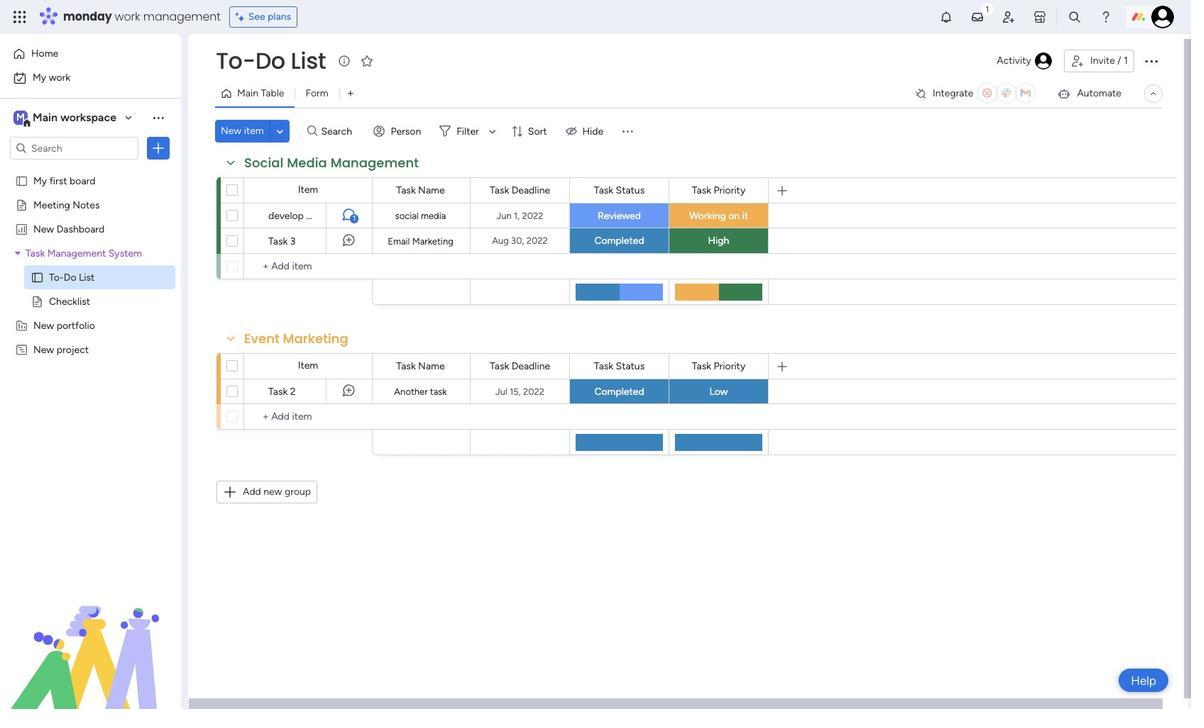 Task type: vqa. For each thing, say whether or not it's contained in the screenshot.
Main workspace at the top left of page
yes



Task type: locate. For each thing, give the bounding box(es) containing it.
add view image
[[348, 88, 353, 99]]

invite members image
[[1002, 10, 1016, 24]]

my down home in the top of the page
[[33, 72, 46, 84]]

1 vertical spatial do
[[64, 271, 76, 283]]

add to favorites image
[[360, 54, 374, 68]]

main left 'table'
[[237, 87, 258, 99]]

marketing right event
[[283, 330, 349, 348]]

system
[[108, 247, 142, 259]]

0 vertical spatial status
[[616, 184, 645, 196]]

2 task status from the top
[[594, 360, 645, 372]]

do up 'table'
[[255, 45, 285, 77]]

list up form
[[291, 45, 326, 77]]

jul
[[496, 387, 507, 397]]

add new group button
[[217, 481, 317, 504]]

1 horizontal spatial main
[[237, 87, 258, 99]]

+ Add item text field
[[251, 258, 366, 275], [251, 409, 366, 426]]

2022 right the 15,
[[523, 387, 545, 397]]

menu image
[[621, 124, 635, 138]]

2 item from the top
[[298, 360, 318, 372]]

1 name from the top
[[418, 184, 445, 196]]

Task Name field
[[393, 183, 448, 198], [393, 359, 448, 375]]

0 vertical spatial deadline
[[512, 184, 550, 196]]

workspace options image
[[151, 111, 165, 125]]

another
[[394, 387, 428, 398]]

0 vertical spatial task name
[[396, 184, 445, 196]]

search everything image
[[1068, 10, 1082, 24]]

priority up "low"
[[714, 360, 746, 372]]

Task Priority field
[[688, 183, 749, 198], [688, 359, 749, 375]]

1 horizontal spatial to-do list
[[216, 45, 326, 77]]

0 vertical spatial my
[[33, 72, 46, 84]]

public board image up public dashboard icon
[[15, 198, 28, 212]]

0 horizontal spatial to-do list
[[49, 271, 95, 283]]

email marketing
[[388, 236, 454, 247]]

0 vertical spatial list
[[291, 45, 326, 77]]

my
[[33, 72, 46, 84], [33, 175, 47, 187]]

to-
[[216, 45, 255, 77], [49, 271, 64, 283]]

0 vertical spatial task priority
[[692, 184, 746, 196]]

2 deadline from the top
[[512, 360, 550, 372]]

task name for second task name field
[[396, 360, 445, 372]]

task name field up social media
[[393, 183, 448, 198]]

1 vertical spatial 2022
[[527, 236, 548, 246]]

0 vertical spatial priority
[[714, 184, 746, 196]]

management down person popup button
[[331, 154, 419, 172]]

to-do list up checklist
[[49, 271, 95, 283]]

1 vertical spatial marketing
[[283, 330, 349, 348]]

deadline up jun 1, 2022
[[512, 184, 550, 196]]

my left first
[[33, 175, 47, 187]]

0 vertical spatial item
[[298, 184, 318, 196]]

1 right strategy
[[353, 214, 356, 223]]

main right workspace image
[[33, 111, 58, 124]]

do
[[255, 45, 285, 77], [64, 271, 76, 283]]

1 vertical spatial main
[[33, 111, 58, 124]]

my work link
[[9, 67, 173, 89]]

1 vertical spatial to-
[[49, 271, 64, 283]]

1 vertical spatial task name field
[[393, 359, 448, 375]]

portfolio
[[57, 319, 95, 332]]

marketing inside event marketing field
[[283, 330, 349, 348]]

new for new dashboard
[[33, 223, 54, 235]]

new up "new project"
[[33, 319, 54, 332]]

1 vertical spatial management
[[47, 247, 106, 259]]

main workspace
[[33, 111, 116, 124]]

help button
[[1119, 670, 1169, 693]]

first
[[49, 175, 67, 187]]

1 vertical spatial completed
[[595, 386, 644, 398]]

task deadline field up jun 1, 2022
[[486, 183, 554, 198]]

task priority field up working on it
[[688, 183, 749, 198]]

0 vertical spatial management
[[331, 154, 419, 172]]

management
[[331, 154, 419, 172], [47, 247, 106, 259]]

2 task status field from the top
[[591, 359, 648, 375]]

sort button
[[505, 120, 556, 143]]

2 completed from the top
[[595, 386, 644, 398]]

1 horizontal spatial 1
[[1124, 55, 1128, 67]]

1 horizontal spatial management
[[331, 154, 419, 172]]

0 vertical spatial 2022
[[522, 211, 544, 221]]

1 vertical spatial item
[[298, 360, 318, 372]]

+ add item text field down 2
[[251, 409, 366, 426]]

new for new portfolio
[[33, 319, 54, 332]]

2 task deadline from the top
[[490, 360, 550, 372]]

task priority up "low"
[[692, 360, 746, 372]]

1 vertical spatial priority
[[714, 360, 746, 372]]

To-Do List field
[[212, 45, 330, 77]]

Task Status field
[[591, 183, 648, 198], [591, 359, 648, 375]]

social
[[395, 211, 419, 222]]

+ add item text field down 3
[[251, 258, 366, 275]]

social
[[244, 154, 284, 172]]

task status
[[594, 184, 645, 196], [594, 360, 645, 372]]

work right monday
[[115, 9, 140, 25]]

automate
[[1077, 87, 1122, 99]]

1 button
[[326, 203, 372, 229]]

to- up checklist
[[49, 271, 64, 283]]

my first board
[[33, 175, 95, 187]]

public board image
[[15, 174, 28, 187], [15, 198, 28, 212], [31, 271, 44, 284], [31, 295, 44, 308]]

task management system
[[26, 247, 142, 259]]

work inside option
[[49, 72, 70, 84]]

meeting
[[33, 199, 70, 211]]

my work
[[33, 72, 70, 84]]

1 vertical spatial task priority field
[[688, 359, 749, 375]]

develop a strategy
[[268, 210, 351, 222]]

0 vertical spatial main
[[237, 87, 258, 99]]

task deadline field up jul 15, 2022
[[486, 359, 554, 375]]

hide
[[583, 125, 604, 137]]

1 vertical spatial list
[[79, 271, 95, 283]]

task priority field up "low"
[[688, 359, 749, 375]]

1 task priority field from the top
[[688, 183, 749, 198]]

2 task deadline field from the top
[[486, 359, 554, 375]]

item up a at the left top of page
[[298, 184, 318, 196]]

2 task name from the top
[[396, 360, 445, 372]]

item down event marketing field
[[298, 360, 318, 372]]

management down dashboard
[[47, 247, 106, 259]]

2 task priority from the top
[[692, 360, 746, 372]]

select product image
[[13, 10, 27, 24]]

0 vertical spatial task status field
[[591, 183, 648, 198]]

my inside option
[[33, 72, 46, 84]]

1 task status from the top
[[594, 184, 645, 196]]

0 horizontal spatial do
[[64, 271, 76, 283]]

0 vertical spatial to-do list
[[216, 45, 326, 77]]

0 vertical spatial work
[[115, 9, 140, 25]]

0 vertical spatial + add item text field
[[251, 258, 366, 275]]

another task
[[394, 387, 447, 398]]

hide button
[[560, 120, 612, 143]]

task name up another task
[[396, 360, 445, 372]]

list box
[[0, 166, 181, 553]]

0 horizontal spatial 1
[[353, 214, 356, 223]]

new left project
[[33, 344, 54, 356]]

aug 30, 2022
[[492, 236, 548, 246]]

new
[[221, 125, 242, 137], [33, 223, 54, 235], [33, 319, 54, 332], [33, 344, 54, 356]]

1 vertical spatial task priority
[[692, 360, 746, 372]]

priority
[[714, 184, 746, 196], [714, 360, 746, 372]]

management inside 'field'
[[331, 154, 419, 172]]

work down home in the top of the page
[[49, 72, 70, 84]]

Task Deadline field
[[486, 183, 554, 198], [486, 359, 554, 375]]

my for my first board
[[33, 175, 47, 187]]

1 task name from the top
[[396, 184, 445, 196]]

0 vertical spatial marketing
[[412, 236, 454, 247]]

workspace
[[60, 111, 116, 124]]

notifications image
[[939, 10, 953, 24]]

task deadline up jun 1, 2022
[[490, 184, 550, 196]]

arrow down image
[[484, 123, 501, 140]]

1 vertical spatial task status field
[[591, 359, 648, 375]]

task deadline
[[490, 184, 550, 196], [490, 360, 550, 372]]

marketing for email marketing
[[412, 236, 454, 247]]

0 vertical spatial task deadline field
[[486, 183, 554, 198]]

marketing
[[412, 236, 454, 247], [283, 330, 349, 348]]

1 completed from the top
[[595, 235, 644, 247]]

see
[[248, 11, 265, 23]]

main inside the main table button
[[237, 87, 258, 99]]

1 vertical spatial task deadline
[[490, 360, 550, 372]]

show board description image
[[336, 54, 353, 68]]

2022 for reviewed
[[522, 211, 544, 221]]

kendall parks image
[[1152, 6, 1174, 28]]

1 vertical spatial + add item text field
[[251, 409, 366, 426]]

1 horizontal spatial marketing
[[412, 236, 454, 247]]

0 vertical spatial task deadline
[[490, 184, 550, 196]]

1 vertical spatial status
[[616, 360, 645, 372]]

media
[[421, 211, 446, 222]]

main inside workspace selection "element"
[[33, 111, 58, 124]]

30,
[[511, 236, 524, 246]]

activity
[[997, 55, 1032, 67]]

task 2
[[268, 386, 296, 398]]

1 horizontal spatial do
[[255, 45, 285, 77]]

new
[[264, 486, 282, 498]]

1
[[1124, 55, 1128, 67], [353, 214, 356, 223]]

task deadline up jul 15, 2022
[[490, 360, 550, 372]]

2022
[[522, 211, 544, 221], [527, 236, 548, 246], [523, 387, 545, 397]]

plans
[[268, 11, 291, 23]]

new right public dashboard icon
[[33, 223, 54, 235]]

filter
[[457, 125, 479, 137]]

update feed image
[[971, 10, 985, 24]]

0 horizontal spatial work
[[49, 72, 70, 84]]

1 vertical spatial task status
[[594, 360, 645, 372]]

0 vertical spatial 1
[[1124, 55, 1128, 67]]

0 vertical spatial name
[[418, 184, 445, 196]]

marketing down media
[[412, 236, 454, 247]]

option
[[0, 168, 181, 171]]

lottie animation element
[[0, 567, 181, 710]]

0 horizontal spatial management
[[47, 247, 106, 259]]

name up media
[[418, 184, 445, 196]]

public board image for my
[[15, 174, 28, 187]]

task
[[396, 184, 416, 196], [490, 184, 509, 196], [594, 184, 614, 196], [692, 184, 711, 196], [268, 236, 288, 248], [26, 247, 45, 259], [396, 360, 416, 372], [490, 360, 509, 372], [594, 360, 614, 372], [692, 360, 711, 372], [268, 386, 288, 398]]

task priority up working on it
[[692, 184, 746, 196]]

1 item from the top
[[298, 184, 318, 196]]

name up task
[[418, 360, 445, 372]]

collapse board header image
[[1148, 88, 1159, 99]]

2022 right the "30,"
[[527, 236, 548, 246]]

1 vertical spatial work
[[49, 72, 70, 84]]

task priority
[[692, 184, 746, 196], [692, 360, 746, 372]]

0 vertical spatial to-
[[216, 45, 255, 77]]

a
[[306, 210, 311, 222]]

1 horizontal spatial work
[[115, 9, 140, 25]]

1 vertical spatial my
[[33, 175, 47, 187]]

low
[[710, 386, 728, 398]]

0 vertical spatial task status
[[594, 184, 645, 196]]

to-do list up 'table'
[[216, 45, 326, 77]]

jun 1, 2022
[[497, 211, 544, 221]]

name for second task name field from the bottom
[[418, 184, 445, 196]]

new left item
[[221, 125, 242, 137]]

1 right /
[[1124, 55, 1128, 67]]

aug
[[492, 236, 509, 246]]

main
[[237, 87, 258, 99], [33, 111, 58, 124]]

0 vertical spatial completed
[[595, 235, 644, 247]]

1 task priority from the top
[[692, 184, 746, 196]]

to- up the main table button
[[216, 45, 255, 77]]

1 horizontal spatial list
[[291, 45, 326, 77]]

1 vertical spatial task deadline field
[[486, 359, 554, 375]]

task name up social media
[[396, 184, 445, 196]]

do up checklist
[[64, 271, 76, 283]]

0 horizontal spatial main
[[33, 111, 58, 124]]

work
[[115, 9, 140, 25], [49, 72, 70, 84]]

lottie animation image
[[0, 567, 181, 710]]

jul 15, 2022
[[496, 387, 545, 397]]

workspace selection element
[[13, 109, 119, 128]]

public board image down "task management system"
[[31, 271, 44, 284]]

main for main workspace
[[33, 111, 58, 124]]

options image
[[1143, 53, 1160, 70]]

working on it
[[689, 210, 748, 222]]

deadline up jul 15, 2022
[[512, 360, 550, 372]]

2022 right 1,
[[522, 211, 544, 221]]

task name field up another task
[[393, 359, 448, 375]]

0 horizontal spatial list
[[79, 271, 95, 283]]

jun
[[497, 211, 512, 221]]

priority up the on
[[714, 184, 746, 196]]

0 vertical spatial do
[[255, 45, 285, 77]]

person button
[[368, 120, 430, 143]]

15,
[[510, 387, 521, 397]]

1 + add item text field from the top
[[251, 258, 366, 275]]

1 vertical spatial name
[[418, 360, 445, 372]]

2 name from the top
[[418, 360, 445, 372]]

list down "task management system"
[[79, 271, 95, 283]]

on
[[729, 210, 740, 222]]

project
[[57, 344, 89, 356]]

public board image left first
[[15, 174, 28, 187]]

1 vertical spatial task name
[[396, 360, 445, 372]]

0 horizontal spatial marketing
[[283, 330, 349, 348]]

1 vertical spatial deadline
[[512, 360, 550, 372]]

0 vertical spatial task name field
[[393, 183, 448, 198]]

angle down image
[[277, 126, 283, 137]]

main table button
[[215, 82, 295, 105]]

new inside button
[[221, 125, 242, 137]]

0 vertical spatial task priority field
[[688, 183, 749, 198]]

1 image
[[981, 1, 994, 17]]

1 priority from the top
[[714, 184, 746, 196]]



Task type: describe. For each thing, give the bounding box(es) containing it.
/
[[1118, 55, 1122, 67]]

1 task deadline field from the top
[[486, 183, 554, 198]]

2022 for completed
[[527, 236, 548, 246]]

public dashboard image
[[15, 222, 28, 236]]

home option
[[9, 43, 173, 65]]

1,
[[514, 211, 520, 221]]

monday work management
[[63, 9, 221, 25]]

meeting notes
[[33, 199, 100, 211]]

working
[[689, 210, 726, 222]]

integrate button
[[909, 79, 1046, 109]]

new item button
[[215, 120, 270, 143]]

public board image left checklist
[[31, 295, 44, 308]]

m
[[16, 111, 25, 124]]

my for my work
[[33, 72, 46, 84]]

invite
[[1090, 55, 1115, 67]]

new for new item
[[221, 125, 242, 137]]

list inside list box
[[79, 271, 95, 283]]

it
[[742, 210, 748, 222]]

help image
[[1099, 10, 1113, 24]]

2 priority from the top
[[714, 360, 746, 372]]

item for marketing
[[298, 360, 318, 372]]

2 + add item text field from the top
[[251, 409, 366, 426]]

1 status from the top
[[616, 184, 645, 196]]

monday
[[63, 9, 112, 25]]

integrate
[[933, 87, 974, 99]]

automate button
[[1052, 82, 1127, 105]]

high
[[708, 235, 729, 247]]

media
[[287, 154, 327, 172]]

3
[[290, 236, 296, 248]]

public board image for meeting
[[15, 198, 28, 212]]

1 task status field from the top
[[591, 183, 648, 198]]

marketing for event marketing
[[283, 330, 349, 348]]

form
[[306, 87, 329, 99]]

1 task name field from the top
[[393, 183, 448, 198]]

1 deadline from the top
[[512, 184, 550, 196]]

activity button
[[991, 50, 1059, 72]]

2
[[290, 386, 296, 398]]

new project
[[33, 344, 89, 356]]

home link
[[9, 43, 173, 65]]

2 vertical spatial 2022
[[523, 387, 545, 397]]

task 3
[[268, 236, 296, 248]]

name for second task name field
[[418, 360, 445, 372]]

main for main table
[[237, 87, 258, 99]]

work for monday
[[115, 9, 140, 25]]

notes
[[73, 199, 100, 211]]

2 task name field from the top
[[393, 359, 448, 375]]

help
[[1131, 674, 1157, 688]]

see plans button
[[229, 6, 298, 28]]

task status for second task status field from the bottom of the page
[[594, 184, 645, 196]]

0 horizontal spatial to-
[[49, 271, 64, 283]]

filter button
[[434, 120, 501, 143]]

1 horizontal spatial to-
[[216, 45, 255, 77]]

new dashboard
[[33, 223, 105, 235]]

new item
[[221, 125, 264, 137]]

list box containing my first board
[[0, 166, 181, 553]]

invite / 1 button
[[1064, 50, 1135, 72]]

task
[[430, 387, 447, 398]]

invite / 1
[[1090, 55, 1128, 67]]

main table
[[237, 87, 284, 99]]

monday marketplace image
[[1033, 10, 1047, 24]]

sort
[[528, 125, 547, 137]]

event
[[244, 330, 280, 348]]

2 status from the top
[[616, 360, 645, 372]]

workspace image
[[13, 110, 28, 126]]

event marketing
[[244, 330, 349, 348]]

management
[[143, 9, 221, 25]]

task status for first task status field from the bottom
[[594, 360, 645, 372]]

new portfolio
[[33, 319, 95, 332]]

checklist
[[49, 295, 90, 307]]

item
[[244, 125, 264, 137]]

task name for second task name field from the bottom
[[396, 184, 445, 196]]

2 task priority field from the top
[[688, 359, 749, 375]]

caret down image
[[15, 248, 21, 258]]

1 vertical spatial to-do list
[[49, 271, 95, 283]]

email
[[388, 236, 410, 247]]

table
[[261, 87, 284, 99]]

Search in workspace field
[[30, 140, 119, 157]]

Event Marketing field
[[241, 330, 352, 349]]

work for my
[[49, 72, 70, 84]]

item for media
[[298, 184, 318, 196]]

reviewed
[[598, 210, 641, 222]]

v2 search image
[[307, 123, 318, 139]]

see plans
[[248, 11, 291, 23]]

strategy
[[314, 210, 351, 222]]

options image
[[151, 141, 165, 155]]

Search field
[[318, 121, 360, 141]]

person
[[391, 125, 421, 137]]

public board image for to-
[[31, 271, 44, 284]]

group
[[285, 486, 311, 498]]

my work option
[[9, 67, 173, 89]]

social media
[[395, 211, 446, 222]]

board
[[70, 175, 95, 187]]

dashboard
[[57, 223, 105, 235]]

Social Media Management field
[[241, 154, 423, 173]]

social media management
[[244, 154, 419, 172]]

1 vertical spatial 1
[[353, 214, 356, 223]]

1 task deadline from the top
[[490, 184, 550, 196]]

home
[[31, 48, 58, 60]]

develop
[[268, 210, 304, 222]]

new for new project
[[33, 344, 54, 356]]

form button
[[295, 82, 339, 105]]

add new group
[[243, 486, 311, 498]]

add
[[243, 486, 261, 498]]



